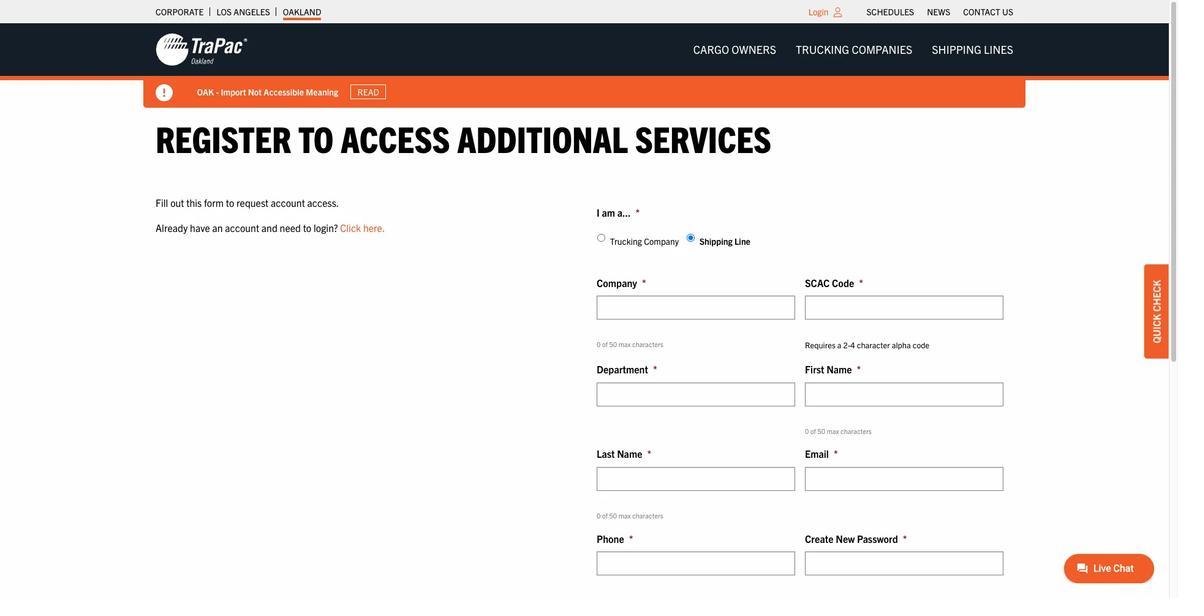 Task type: vqa. For each thing, say whether or not it's contained in the screenshot.
Services
yes



Task type: locate. For each thing, give the bounding box(es) containing it.
first
[[805, 363, 824, 376]]

menu bar
[[860, 3, 1020, 20], [683, 37, 1023, 62]]

cargo owners link
[[683, 37, 786, 62]]

a
[[837, 340, 841, 351]]

max
[[618, 340, 631, 349], [827, 427, 839, 435], [618, 512, 631, 520]]

0 horizontal spatial name
[[617, 448, 642, 460]]

companies
[[852, 42, 912, 56]]

us
[[1002, 6, 1013, 17]]

to down the meaning
[[298, 116, 334, 160]]

* down requires a 2-4 character alpha code
[[857, 363, 861, 376]]

*
[[636, 206, 640, 218], [642, 277, 646, 289], [859, 277, 863, 289], [653, 363, 657, 376], [857, 363, 861, 376], [647, 448, 651, 460], [834, 448, 838, 460], [629, 533, 633, 545], [903, 533, 907, 545]]

name
[[827, 363, 852, 376], [617, 448, 642, 460]]

contact us
[[963, 6, 1013, 17]]

angeles
[[234, 6, 270, 17]]

character
[[857, 340, 890, 351]]

1 horizontal spatial name
[[827, 363, 852, 376]]

fill
[[156, 196, 168, 209]]

1 horizontal spatial company
[[644, 236, 679, 247]]

oak
[[197, 86, 214, 97]]

0 horizontal spatial shipping
[[699, 236, 732, 247]]

1 horizontal spatial trucking
[[796, 42, 849, 56]]

click here. link
[[340, 222, 385, 234]]

0 vertical spatial characters
[[632, 340, 663, 349]]

of for first
[[810, 427, 816, 435]]

a...
[[617, 206, 631, 218]]

company
[[644, 236, 679, 247], [597, 277, 637, 289]]

check
[[1150, 280, 1163, 312]]

50 up department
[[609, 340, 617, 349]]

new
[[836, 533, 855, 545]]

characters
[[632, 340, 663, 349], [841, 427, 872, 435], [632, 512, 663, 520]]

1 vertical spatial to
[[226, 196, 234, 209]]

0 of 50 max characters up phone * in the right of the page
[[597, 512, 663, 520]]

0 vertical spatial to
[[298, 116, 334, 160]]

1 vertical spatial shipping
[[699, 236, 732, 247]]

0 up email
[[805, 427, 809, 435]]

company *
[[597, 277, 646, 289]]

phone *
[[597, 533, 633, 545]]

* right code
[[859, 277, 863, 289]]

account up need
[[271, 196, 305, 209]]

shipping lines
[[932, 42, 1013, 56]]

0 of 50 max characters for last name
[[597, 512, 663, 520]]

shipping inside 'register to access additional services' main content
[[699, 236, 732, 247]]

oak - import not accessible meaning
[[197, 86, 339, 97]]

name right last
[[617, 448, 642, 460]]

50 up email *
[[817, 427, 825, 435]]

department
[[597, 363, 648, 376]]

am
[[602, 206, 615, 218]]

2 vertical spatial 50
[[609, 512, 617, 520]]

i am a... *
[[597, 206, 640, 218]]

0 of 50 max characters up department *
[[597, 340, 663, 349]]

name down 'a'
[[827, 363, 852, 376]]

shipping inside menu bar
[[932, 42, 981, 56]]

2 vertical spatial max
[[618, 512, 631, 520]]

trucking down login
[[796, 42, 849, 56]]

None password field
[[805, 552, 1003, 576]]

email
[[805, 448, 829, 460]]

account
[[271, 196, 305, 209], [225, 222, 259, 234]]

1 vertical spatial 0
[[805, 427, 809, 435]]

solid image
[[156, 85, 173, 102]]

None text field
[[805, 296, 1003, 320], [805, 383, 1003, 407], [805, 467, 1003, 491], [805, 296, 1003, 320], [805, 383, 1003, 407], [805, 467, 1003, 491]]

request
[[236, 196, 269, 209]]

1 vertical spatial menu bar
[[683, 37, 1023, 62]]

schedules link
[[867, 3, 914, 20]]

0 vertical spatial name
[[827, 363, 852, 376]]

* down "trucking company"
[[642, 277, 646, 289]]

to right form
[[226, 196, 234, 209]]

trucking company
[[610, 236, 679, 247]]

2-
[[843, 340, 850, 351]]

50 for first
[[817, 427, 825, 435]]

0 of 50 max characters for first name
[[805, 427, 872, 435]]

1 vertical spatial characters
[[841, 427, 872, 435]]

of for company
[[602, 340, 608, 349]]

shipping for shipping line
[[699, 236, 732, 247]]

fill out this form to request account access.
[[156, 196, 339, 209]]

0
[[597, 340, 601, 349], [805, 427, 809, 435], [597, 512, 601, 520]]

1 vertical spatial of
[[810, 427, 816, 435]]

0 vertical spatial shipping
[[932, 42, 981, 56]]

banner containing cargo owners
[[0, 23, 1178, 108]]

characters for first name *
[[841, 427, 872, 435]]

1 vertical spatial company
[[597, 277, 637, 289]]

not
[[248, 86, 262, 97]]

0 vertical spatial max
[[618, 340, 631, 349]]

none password field inside 'register to access additional services' main content
[[805, 552, 1003, 576]]

0 up phone
[[597, 512, 601, 520]]

0 vertical spatial menu bar
[[860, 3, 1020, 20]]

2 vertical spatial characters
[[632, 512, 663, 520]]

2 vertical spatial 0
[[597, 512, 601, 520]]

1 vertical spatial 0 of 50 max characters
[[805, 427, 872, 435]]

news link
[[927, 3, 950, 20]]

characters for company *
[[632, 340, 663, 349]]

line
[[734, 236, 750, 247]]

shipping right shipping line radio
[[699, 236, 732, 247]]

1 vertical spatial max
[[827, 427, 839, 435]]

schedules
[[867, 6, 914, 17]]

cargo
[[693, 42, 729, 56]]

max up department
[[618, 340, 631, 349]]

trucking companies
[[796, 42, 912, 56]]

phone
[[597, 533, 624, 545]]

0 horizontal spatial trucking
[[610, 236, 642, 247]]

read link
[[351, 84, 387, 99]]

code
[[913, 340, 929, 351]]

services
[[635, 116, 771, 160]]

0 vertical spatial trucking
[[796, 42, 849, 56]]

0 vertical spatial 0 of 50 max characters
[[597, 340, 663, 349]]

login link
[[808, 6, 829, 17]]

1 vertical spatial name
[[617, 448, 642, 460]]

0 vertical spatial 50
[[609, 340, 617, 349]]

1 vertical spatial trucking
[[610, 236, 642, 247]]

already
[[156, 222, 188, 234]]

first name *
[[805, 363, 861, 376]]

password
[[857, 533, 898, 545]]

1 vertical spatial 50
[[817, 427, 825, 435]]

0 vertical spatial company
[[644, 236, 679, 247]]

2 vertical spatial 0 of 50 max characters
[[597, 512, 663, 520]]

trucking right the trucking company radio at the right of page
[[610, 236, 642, 247]]

0 vertical spatial 0
[[597, 340, 601, 349]]

Trucking Company radio
[[597, 234, 605, 242]]

0 up department
[[597, 340, 601, 349]]

register to access additional services main content
[[143, 116, 1025, 599]]

requires
[[805, 340, 835, 351]]

of up email
[[810, 427, 816, 435]]

access.
[[307, 196, 339, 209]]

of up phone
[[602, 512, 608, 520]]

company left shipping line radio
[[644, 236, 679, 247]]

los angeles
[[216, 6, 270, 17]]

to
[[298, 116, 334, 160], [226, 196, 234, 209], [303, 222, 311, 234]]

* right last
[[647, 448, 651, 460]]

trucking inside 'register to access additional services' main content
[[610, 236, 642, 247]]

1 horizontal spatial account
[[271, 196, 305, 209]]

max up email *
[[827, 427, 839, 435]]

trucking
[[796, 42, 849, 56], [610, 236, 642, 247]]

50
[[609, 340, 617, 349], [817, 427, 825, 435], [609, 512, 617, 520]]

1 vertical spatial account
[[225, 222, 259, 234]]

company down the trucking company radio at the right of page
[[597, 277, 637, 289]]

last
[[597, 448, 615, 460]]

to right need
[[303, 222, 311, 234]]

0 for company
[[597, 340, 601, 349]]

None text field
[[597, 296, 795, 320], [597, 383, 795, 407], [597, 467, 795, 491], [597, 552, 795, 576], [597, 296, 795, 320], [597, 383, 795, 407], [597, 467, 795, 491], [597, 552, 795, 576]]

i
[[597, 206, 600, 218]]

scac code *
[[805, 277, 863, 289]]

2 vertical spatial of
[[602, 512, 608, 520]]

banner
[[0, 23, 1178, 108]]

quick check
[[1150, 280, 1163, 343]]

shipping for shipping lines
[[932, 42, 981, 56]]

max up phone * in the right of the page
[[618, 512, 631, 520]]

1 horizontal spatial shipping
[[932, 42, 981, 56]]

account right an
[[225, 222, 259, 234]]

of
[[602, 340, 608, 349], [810, 427, 816, 435], [602, 512, 608, 520]]

of up department
[[602, 340, 608, 349]]

0 of 50 max characters up email *
[[805, 427, 872, 435]]

0 vertical spatial of
[[602, 340, 608, 349]]

oakland image
[[156, 32, 247, 67]]

50 up phone * in the right of the page
[[609, 512, 617, 520]]

shipping down news
[[932, 42, 981, 56]]

* right the password
[[903, 533, 907, 545]]



Task type: describe. For each thing, give the bounding box(es) containing it.
create
[[805, 533, 833, 545]]

an
[[212, 222, 223, 234]]

this
[[186, 196, 202, 209]]

access
[[341, 116, 450, 160]]

requires a 2-4 character alpha code
[[805, 340, 929, 351]]

-
[[216, 86, 219, 97]]

have
[[190, 222, 210, 234]]

0 of 50 max characters for company
[[597, 340, 663, 349]]

register
[[156, 116, 291, 160]]

50 for company
[[609, 340, 617, 349]]

trucking for trucking company
[[610, 236, 642, 247]]

50 for last
[[609, 512, 617, 520]]

* right email
[[834, 448, 838, 460]]

max for last
[[618, 512, 631, 520]]

login
[[808, 6, 829, 17]]

light image
[[833, 7, 842, 17]]

4
[[850, 340, 855, 351]]

max for company
[[618, 340, 631, 349]]

out
[[170, 196, 184, 209]]

accessible
[[264, 86, 304, 97]]

and
[[261, 222, 277, 234]]

* right phone
[[629, 533, 633, 545]]

corporate link
[[156, 3, 204, 20]]

trucking for trucking companies
[[796, 42, 849, 56]]

trucking companies link
[[786, 37, 922, 62]]

* right department
[[653, 363, 657, 376]]

2 vertical spatial to
[[303, 222, 311, 234]]

oakland
[[283, 6, 321, 17]]

of for last
[[602, 512, 608, 520]]

0 for last name
[[597, 512, 601, 520]]

last name *
[[597, 448, 651, 460]]

max for first
[[827, 427, 839, 435]]

quick check link
[[1144, 264, 1169, 359]]

0 for first name
[[805, 427, 809, 435]]

0 horizontal spatial company
[[597, 277, 637, 289]]

login?
[[314, 222, 338, 234]]

lines
[[984, 42, 1013, 56]]

* right a...
[[636, 206, 640, 218]]

form
[[204, 196, 224, 209]]

contact us link
[[963, 3, 1013, 20]]

scac
[[805, 277, 830, 289]]

additional
[[457, 116, 628, 160]]

oakland link
[[283, 3, 321, 20]]

code
[[832, 277, 854, 289]]

here.
[[363, 222, 385, 234]]

register to access additional services
[[156, 116, 771, 160]]

corporate
[[156, 6, 204, 17]]

Shipping Line radio
[[687, 234, 695, 242]]

menu bar containing cargo owners
[[683, 37, 1023, 62]]

news
[[927, 6, 950, 17]]

department *
[[597, 363, 657, 376]]

cargo owners
[[693, 42, 776, 56]]

menu bar containing schedules
[[860, 3, 1020, 20]]

0 vertical spatial account
[[271, 196, 305, 209]]

already have an account and need to login? click here.
[[156, 222, 385, 234]]

los angeles link
[[216, 3, 270, 20]]

contact
[[963, 6, 1000, 17]]

name for last name
[[617, 448, 642, 460]]

shipping lines link
[[922, 37, 1023, 62]]

click
[[340, 222, 361, 234]]

characters for last name *
[[632, 512, 663, 520]]

import
[[221, 86, 246, 97]]

meaning
[[306, 86, 339, 97]]

email *
[[805, 448, 838, 460]]

quick
[[1150, 314, 1163, 343]]

create new password *
[[805, 533, 907, 545]]

need
[[280, 222, 301, 234]]

los
[[216, 6, 232, 17]]

owners
[[732, 42, 776, 56]]

read
[[358, 86, 379, 97]]

name for first name
[[827, 363, 852, 376]]

shipping line
[[699, 236, 750, 247]]

alpha
[[892, 340, 911, 351]]

0 horizontal spatial account
[[225, 222, 259, 234]]



